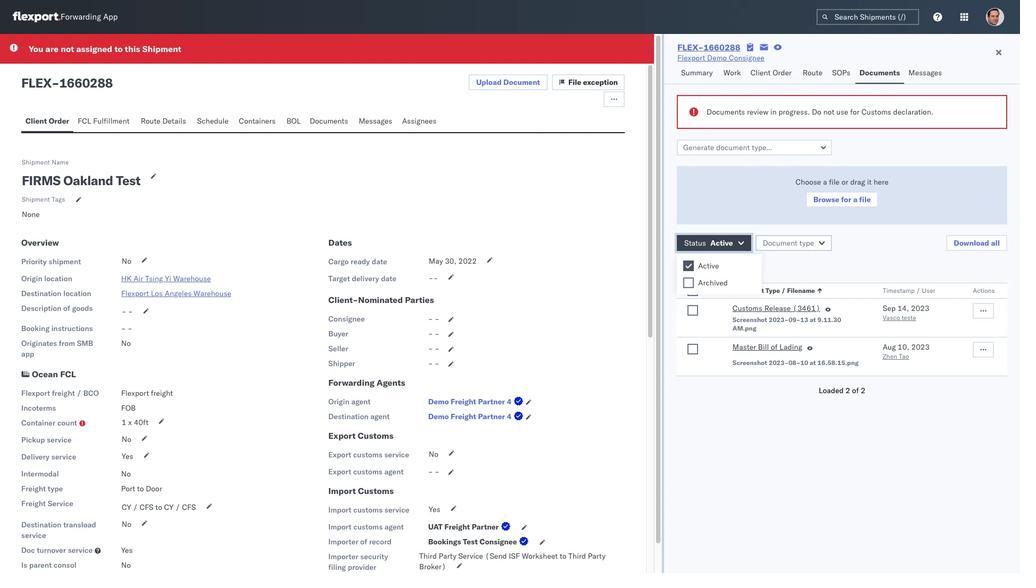 Task type: locate. For each thing, give the bounding box(es) containing it.
client order button up the shipment name
[[21, 112, 73, 132]]

0 horizontal spatial client order button
[[21, 112, 73, 132]]

messages button up declaration.
[[905, 63, 948, 84]]

0 horizontal spatial client
[[26, 116, 47, 126]]

2 horizontal spatial documents
[[860, 68, 900, 78]]

1 vertical spatial shipment
[[22, 158, 50, 166]]

2 horizontal spatial consignee
[[729, 53, 765, 63]]

active up files
[[711, 239, 733, 248]]

1 freight from the left
[[52, 389, 75, 399]]

shipment tags
[[22, 196, 65, 204]]

import customs service
[[328, 506, 409, 516]]

origin for origin agent
[[328, 398, 350, 407]]

2023- down release
[[769, 316, 789, 324]]

messages
[[909, 68, 942, 78], [359, 116, 392, 126]]

0 vertical spatial screenshot
[[733, 316, 767, 324]]

may
[[429, 257, 443, 266]]

you
[[29, 44, 43, 54]]

screenshot inside screenshot 2023-09-13 at 9.11.30 am.png
[[733, 316, 767, 324]]

a down the drag
[[853, 195, 858, 205]]

client right the "work" button
[[751, 68, 771, 78]]

customs up import customs agent
[[353, 506, 383, 516]]

record
[[369, 538, 392, 547]]

0 horizontal spatial 1660288
[[59, 75, 113, 91]]

1 horizontal spatial third
[[569, 552, 586, 562]]

1 export from the top
[[328, 431, 356, 442]]

parent
[[29, 561, 52, 571]]

to
[[114, 44, 123, 54], [137, 485, 144, 494], [155, 503, 162, 513], [560, 552, 567, 562]]

1 horizontal spatial origin
[[328, 398, 350, 407]]

service down count at the left bottom of page
[[47, 436, 72, 445]]

0 vertical spatial importer
[[328, 538, 358, 547]]

date up client-nominated parties
[[381, 274, 397, 284]]

client order down flex
[[26, 116, 69, 126]]

screenshot for sep
[[733, 316, 767, 324]]

route button
[[799, 63, 828, 84]]

customs for import customs agent
[[353, 523, 383, 533]]

consignee up work
[[729, 53, 765, 63]]

document type button
[[756, 235, 832, 251]]

1 horizontal spatial cy
[[164, 503, 174, 513]]

1 vertical spatial demo
[[428, 398, 449, 407]]

not right are on the left top of the page
[[61, 44, 74, 54]]

flexport for flexport demo consignee
[[678, 53, 705, 63]]

agent up record
[[385, 523, 404, 533]]

fcl up flexport freight / bco
[[60, 369, 76, 380]]

2 vertical spatial destination
[[21, 521, 61, 530]]

master
[[733, 343, 756, 352]]

demo
[[707, 53, 727, 63], [428, 398, 449, 407], [428, 412, 449, 422]]

type down browse
[[800, 239, 814, 248]]

service up export customs agent in the left of the page
[[384, 451, 409, 460]]

at right 10 on the right of page
[[810, 359, 816, 367]]

client for "client order" button to the bottom
[[26, 116, 47, 126]]

test
[[116, 173, 140, 189], [463, 538, 478, 547]]

0 vertical spatial consignee
[[729, 53, 765, 63]]

1 horizontal spatial not
[[824, 107, 835, 117]]

document right upload
[[504, 78, 540, 87]]

not right do
[[824, 107, 835, 117]]

1 vertical spatial yes
[[429, 505, 440, 515]]

import customs
[[328, 486, 394, 497]]

of right loaded
[[852, 386, 859, 396]]

flex - 1660288
[[21, 75, 113, 91]]

loaded 2 of 2
[[819, 386, 866, 396]]

export for export customs agent
[[328, 468, 351, 477]]

date for cargo ready date
[[372, 257, 387, 267]]

service inside third party service (send isf worksheet to third party broker)
[[459, 552, 483, 562]]

service inside "destination transload service"
[[21, 531, 46, 541]]

a
[[823, 178, 827, 187], [853, 195, 858, 205]]

master bill of lading link
[[733, 342, 803, 355]]

air
[[134, 274, 143, 284]]

0 vertical spatial file
[[829, 178, 840, 187]]

route for route
[[803, 68, 823, 78]]

service down bookings test consignee
[[459, 552, 483, 562]]

1 vertical spatial destination
[[328, 412, 369, 422]]

2 2023- from the top
[[769, 359, 789, 367]]

consignee for flexport demo consignee
[[729, 53, 765, 63]]

provider
[[348, 563, 376, 573]]

shipment name
[[22, 158, 69, 166]]

for inside button
[[841, 195, 852, 205]]

1 vertical spatial date
[[381, 274, 397, 284]]

0 vertical spatial demo freight partner 4
[[428, 398, 512, 407]]

type
[[800, 239, 814, 248], [48, 485, 63, 494]]

1 at from the top
[[810, 316, 816, 324]]

importer up filing
[[328, 553, 358, 562]]

1 horizontal spatial forwarding
[[328, 378, 375, 389]]

0 vertical spatial demo
[[707, 53, 727, 63]]

fcl left fulfillment
[[78, 116, 91, 126]]

demo freight partner 4 link for destination agent
[[428, 412, 526, 423]]

1 vertical spatial a
[[853, 195, 858, 205]]

client down flex
[[26, 116, 47, 126]]

2 4 from the top
[[507, 412, 512, 422]]

customs up the am.png at right bottom
[[733, 304, 763, 314]]

a inside button
[[853, 195, 858, 205]]

file exception button
[[552, 74, 625, 90], [552, 74, 625, 90]]

documents button right sops
[[856, 63, 905, 84]]

bookings
[[428, 538, 461, 547]]

1 screenshot from the top
[[733, 316, 767, 324]]

0 vertical spatial client order
[[751, 68, 792, 78]]

1660288 down "assigned"
[[59, 75, 113, 91]]

fulfillment
[[93, 116, 129, 126]]

1 horizontal spatial route
[[803, 68, 823, 78]]

importer of record
[[328, 538, 392, 547]]

1 horizontal spatial documents
[[707, 107, 745, 117]]

0 vertical spatial document
[[504, 78, 540, 87]]

2 export from the top
[[328, 451, 351, 460]]

1 horizontal spatial client
[[751, 68, 771, 78]]

2 vertical spatial demo
[[428, 412, 449, 422]]

fcl fulfillment
[[78, 116, 129, 126]]

customs release (3461)
[[733, 304, 821, 314]]

importer inside importer security filing provider
[[328, 553, 358, 562]]

0 vertical spatial fcl
[[78, 116, 91, 126]]

service down pickup service
[[51, 453, 76, 462]]

import down export customs agent in the left of the page
[[328, 486, 356, 497]]

route left sops
[[803, 68, 823, 78]]

actions
[[973, 287, 995, 295]]

2023- down master bill of lading link
[[769, 359, 789, 367]]

1 horizontal spatial fcl
[[78, 116, 91, 126]]

forwarding up origin agent
[[328, 378, 375, 389]]

documents right 'sops' "button" in the right top of the page
[[860, 68, 900, 78]]

customs for import customs service
[[353, 506, 383, 516]]

documents button right bol
[[306, 112, 355, 132]]

origin up destination agent
[[328, 398, 350, 407]]

shipment for none
[[22, 196, 50, 204]]

1 import from the top
[[328, 486, 356, 497]]

messages left assignees in the top left of the page
[[359, 116, 392, 126]]

service up import customs agent
[[385, 506, 409, 516]]

document for document type
[[763, 239, 798, 248]]

documents left review
[[707, 107, 745, 117]]

0 vertical spatial yes
[[122, 452, 133, 462]]

2023- for aug
[[769, 359, 789, 367]]

document for document type / filename
[[733, 287, 764, 295]]

third
[[419, 552, 437, 562], [569, 552, 586, 562]]

shipment up firms at the left of the page
[[22, 158, 50, 166]]

import down import customs on the bottom left
[[328, 506, 352, 516]]

name
[[52, 158, 69, 166]]

0 vertical spatial test
[[116, 173, 140, 189]]

for right use at top
[[851, 107, 860, 117]]

1 cfs from the left
[[140, 503, 154, 513]]

1 horizontal spatial client order
[[751, 68, 792, 78]]

import for import customs service
[[328, 506, 352, 516]]

client order
[[751, 68, 792, 78], [26, 116, 69, 126]]

0 horizontal spatial freight
[[52, 389, 75, 399]]

documents review in progress. do not use for customs declaration.
[[707, 107, 934, 117]]

master bill of lading
[[733, 343, 803, 352]]

0 horizontal spatial forwarding
[[61, 12, 101, 22]]

route left details
[[141, 116, 161, 126]]

0 vertical spatial at
[[810, 316, 816, 324]]

warehouse right "angeles"
[[194, 289, 231, 299]]

1 demo freight partner 4 from the top
[[428, 398, 512, 407]]

0 vertical spatial type
[[800, 239, 814, 248]]

angeles
[[165, 289, 192, 299]]

customs down export customs service
[[353, 468, 383, 477]]

bill
[[758, 343, 769, 352]]

import for import customs agent
[[328, 523, 352, 533]]

0 vertical spatial client order button
[[747, 63, 799, 84]]

- - for shipper
[[428, 359, 440, 369]]

forwarding for forwarding app
[[61, 12, 101, 22]]

1 vertical spatial 2023-
[[769, 359, 789, 367]]

demo freight partner 4 link for origin agent
[[428, 397, 526, 408]]

consignee up buyer
[[328, 315, 365, 324]]

2 demo freight partner 4 from the top
[[428, 412, 512, 422]]

work button
[[720, 63, 747, 84]]

export down export customs
[[328, 451, 351, 460]]

client order right the "work" button
[[751, 68, 792, 78]]

active
[[711, 239, 733, 248], [698, 261, 719, 271]]

active up archived
[[698, 261, 719, 271]]

or
[[842, 178, 849, 187]]

of down import customs agent
[[360, 538, 367, 547]]

document up document type / filename
[[763, 239, 798, 248]]

1 vertical spatial order
[[49, 116, 69, 126]]

0 horizontal spatial party
[[439, 552, 457, 562]]

import
[[328, 486, 356, 497], [328, 506, 352, 516], [328, 523, 352, 533]]

status active
[[685, 239, 733, 248]]

0 horizontal spatial fcl
[[60, 369, 76, 380]]

turnover
[[37, 546, 66, 556]]

1 2023- from the top
[[769, 316, 789, 324]]

route inside 'button'
[[141, 116, 161, 126]]

1 vertical spatial 2023
[[912, 343, 930, 352]]

1 importer from the top
[[328, 538, 358, 547]]

2 freight from the left
[[151, 389, 173, 399]]

- - for seller
[[428, 344, 440, 354]]

date right 'ready'
[[372, 257, 387, 267]]

file left or
[[829, 178, 840, 187]]

1 vertical spatial client
[[26, 116, 47, 126]]

1 horizontal spatial cfs
[[182, 503, 196, 513]]

2 for ∙
[[737, 263, 742, 272]]

1 party from the left
[[439, 552, 457, 562]]

3 import from the top
[[328, 523, 352, 533]]

order down flex - 1660288
[[49, 116, 69, 126]]

schedule button
[[193, 112, 235, 132]]

2 importer from the top
[[328, 553, 358, 562]]

warehouse
[[173, 274, 211, 284], [194, 289, 231, 299]]

2 import from the top
[[328, 506, 352, 516]]

shipment right this
[[142, 44, 181, 54]]

importer up importer security filing provider
[[328, 538, 358, 547]]

order left route button
[[773, 68, 792, 78]]

- - for consignee
[[428, 315, 440, 324]]

of left goods
[[63, 304, 70, 314]]

2023 up "teste"
[[911, 304, 930, 314]]

2 vertical spatial import
[[328, 523, 352, 533]]

0 vertical spatial messages
[[909, 68, 942, 78]]

description
[[21, 304, 61, 314]]

destination inside "destination transload service"
[[21, 521, 61, 530]]

destination up description
[[21, 289, 61, 299]]

1 vertical spatial partner
[[478, 412, 505, 422]]

customs up importer of record at the bottom
[[353, 523, 383, 533]]

2023- inside screenshot 2023-09-13 at 9.11.30 am.png
[[769, 316, 789, 324]]

at inside screenshot 2023-09-13 at 9.11.30 am.png
[[810, 316, 816, 324]]

yes for delivery service
[[122, 452, 133, 462]]

2 screenshot from the top
[[733, 359, 767, 367]]

screenshot down master
[[733, 359, 767, 367]]

at right the "13"
[[810, 316, 816, 324]]

forwarding agents
[[328, 378, 405, 389]]

route details button
[[137, 112, 193, 132]]

export for export customs
[[328, 431, 356, 442]]

0 vertical spatial export
[[328, 431, 356, 442]]

flexport down the flex-
[[678, 53, 705, 63]]

0 vertical spatial route
[[803, 68, 823, 78]]

documents
[[860, 68, 900, 78], [707, 107, 745, 117], [310, 116, 348, 126]]

destination transload service
[[21, 521, 96, 541]]

4 for destination agent
[[507, 412, 512, 422]]

None checkbox
[[683, 261, 694, 272], [688, 286, 698, 297], [688, 306, 698, 316], [688, 344, 698, 355], [683, 261, 694, 272], [688, 286, 698, 297], [688, 306, 698, 316], [688, 344, 698, 355]]

for down or
[[841, 195, 852, 205]]

0 vertical spatial order
[[773, 68, 792, 78]]

client order for "client order" button to the bottom
[[26, 116, 69, 126]]

1 4 from the top
[[507, 398, 512, 407]]

0 horizontal spatial cfs
[[140, 503, 154, 513]]

customs up export customs agent in the left of the page
[[353, 451, 383, 460]]

origin down priority
[[21, 274, 42, 284]]

export up import customs on the bottom left
[[328, 468, 351, 477]]

destination location
[[21, 289, 91, 299]]

test down uat freight partner
[[463, 538, 478, 547]]

1 vertical spatial origin
[[328, 398, 350, 407]]

forwarding left app
[[61, 12, 101, 22]]

export for export customs service
[[328, 451, 351, 460]]

aug
[[883, 343, 896, 352]]

3 export from the top
[[328, 468, 351, 477]]

location up goods
[[63, 289, 91, 299]]

0 vertical spatial client
[[751, 68, 771, 78]]

route inside button
[[803, 68, 823, 78]]

test right oakland
[[116, 173, 140, 189]]

may 30, 2022
[[429, 257, 477, 266]]

document left type
[[733, 287, 764, 295]]

import up importer of record at the bottom
[[328, 523, 352, 533]]

forwarding app link
[[13, 12, 118, 22]]

cy
[[122, 503, 131, 513], [164, 503, 174, 513]]

destination down freight service
[[21, 521, 61, 530]]

Search Shipments (/) text field
[[817, 9, 919, 25]]

client order button up in
[[747, 63, 799, 84]]

fcl fulfillment button
[[73, 112, 137, 132]]

type inside 'document type' button
[[800, 239, 814, 248]]

1 horizontal spatial 1660288
[[704, 42, 741, 53]]

origin location
[[21, 274, 72, 284]]

origin agent
[[328, 398, 371, 407]]

agent
[[351, 398, 371, 407], [371, 412, 390, 422], [384, 468, 404, 477], [385, 523, 404, 533]]

2 vertical spatial yes
[[121, 546, 133, 556]]

third up broker)
[[419, 552, 437, 562]]

overview
[[21, 238, 59, 248]]

messages button left assignees in the top left of the page
[[355, 112, 398, 132]]

0 horizontal spatial order
[[49, 116, 69, 126]]

shipment up none
[[22, 196, 50, 204]]

service for doc turnover service
[[68, 546, 93, 556]]

nominated
[[358, 295, 403, 306]]

1 horizontal spatial file
[[860, 195, 871, 205]]

0 horizontal spatial documents
[[310, 116, 348, 126]]

flexport down air
[[121, 289, 149, 299]]

1 demo freight partner 4 link from the top
[[428, 397, 526, 408]]

- - for description of goods
[[122, 307, 133, 317]]

0 vertical spatial service
[[48, 500, 73, 509]]

container
[[21, 419, 55, 428]]

pickup service
[[21, 436, 72, 445]]

0 vertical spatial 2023
[[911, 304, 930, 314]]

a right choose
[[823, 178, 827, 187]]

browse
[[814, 195, 840, 205]]

1 horizontal spatial service
[[459, 552, 483, 562]]

service down freight type
[[48, 500, 73, 509]]

2
[[737, 263, 742, 272], [846, 386, 850, 396], [861, 386, 866, 396]]

documents button
[[856, 63, 905, 84], [306, 112, 355, 132]]

destination for destination transload service
[[21, 521, 61, 530]]

delivery service
[[21, 453, 76, 462]]

service for export customs service
[[384, 451, 409, 460]]

export
[[328, 431, 356, 442], [328, 451, 351, 460], [328, 468, 351, 477]]

los
[[151, 289, 163, 299]]

flexport up fob
[[121, 389, 149, 399]]

1 horizontal spatial type
[[800, 239, 814, 248]]

service up 'doc'
[[21, 531, 46, 541]]

2023 inside aug 10, 2023 zhen tao
[[912, 343, 930, 352]]

freight
[[451, 398, 476, 407], [451, 412, 476, 422], [21, 485, 46, 494], [21, 500, 46, 509], [445, 523, 470, 533]]

customs for export customs service
[[353, 451, 383, 460]]

1 horizontal spatial test
[[463, 538, 478, 547]]

0 vertical spatial location
[[44, 274, 72, 284]]

use
[[837, 107, 849, 117]]

originates from smb app
[[21, 339, 93, 359]]

1 vertical spatial for
[[841, 195, 852, 205]]

shipment for firms oakland test
[[22, 158, 50, 166]]

hk air tsing yi warehouse link
[[121, 274, 211, 284]]

1 vertical spatial client order
[[26, 116, 69, 126]]

app
[[21, 350, 34, 359]]

0 horizontal spatial messages button
[[355, 112, 398, 132]]

0 horizontal spatial a
[[823, 178, 827, 187]]

0 horizontal spatial 2
[[737, 263, 742, 272]]

2 party from the left
[[588, 552, 606, 562]]

it
[[867, 178, 872, 187]]

consignee up (send at the left of page
[[480, 538, 517, 547]]

warehouse up "angeles"
[[173, 274, 211, 284]]

2023 for aug 10, 2023
[[912, 343, 930, 352]]

door
[[146, 485, 162, 494]]

2 demo freight partner 4 link from the top
[[428, 412, 526, 423]]

1660288 up flexport demo consignee
[[704, 42, 741, 53]]

messages up declaration.
[[909, 68, 942, 78]]

1 vertical spatial document
[[763, 239, 798, 248]]

2023 inside sep 14, 2023 vasco teste
[[911, 304, 930, 314]]

customs up import customs service
[[358, 486, 394, 497]]

2 at from the top
[[810, 359, 816, 367]]

0 vertical spatial 4
[[507, 398, 512, 407]]

freight type
[[21, 485, 63, 494]]

service up "consol"
[[68, 546, 93, 556]]

screenshot up the am.png at right bottom
[[733, 316, 767, 324]]

service
[[47, 436, 72, 445], [384, 451, 409, 460], [51, 453, 76, 462], [385, 506, 409, 516], [21, 531, 46, 541], [68, 546, 93, 556]]

2 cy from the left
[[164, 503, 174, 513]]

1 horizontal spatial messages
[[909, 68, 942, 78]]

0 vertical spatial not
[[61, 44, 74, 54]]

flexport
[[678, 53, 705, 63], [121, 289, 149, 299], [21, 389, 50, 399], [121, 389, 149, 399]]

1 vertical spatial type
[[48, 485, 63, 494]]

client
[[751, 68, 771, 78], [26, 116, 47, 126]]

1 horizontal spatial 2
[[846, 386, 850, 396]]

1 vertical spatial demo freight partner 4
[[428, 412, 512, 422]]

yes
[[122, 452, 133, 462], [429, 505, 440, 515], [121, 546, 133, 556]]

2 vertical spatial consignee
[[480, 538, 517, 547]]

0 horizontal spatial cy
[[122, 503, 131, 513]]

customs for export customs agent
[[353, 468, 383, 477]]

0 vertical spatial origin
[[21, 274, 42, 284]]

1 vertical spatial route
[[141, 116, 161, 126]]

0 vertical spatial 1660288
[[704, 42, 741, 53]]

1 vertical spatial at
[[810, 359, 816, 367]]

0 horizontal spatial third
[[419, 552, 437, 562]]

None checkbox
[[683, 278, 694, 289]]

1 vertical spatial location
[[63, 289, 91, 299]]

1 vertical spatial import
[[328, 506, 352, 516]]

flexport los angeles warehouse
[[121, 289, 231, 299]]

freight for flexport freight
[[151, 389, 173, 399]]

1 horizontal spatial documents button
[[856, 63, 905, 84]]

fob
[[121, 404, 136, 413]]

1 horizontal spatial order
[[773, 68, 792, 78]]

to right worksheet
[[560, 552, 567, 562]]

service for destination transload service
[[21, 531, 46, 541]]

bco
[[83, 389, 99, 399]]

location up destination location
[[44, 274, 72, 284]]

1 vertical spatial importer
[[328, 553, 358, 562]]

0 horizontal spatial origin
[[21, 274, 42, 284]]

order
[[773, 68, 792, 78], [49, 116, 69, 126]]



Task type: vqa. For each thing, say whether or not it's contained in the screenshot.
fourth 'Schedule Pickup from Los Angeles, CA' button from the bottom
no



Task type: describe. For each thing, give the bounding box(es) containing it.
1 vertical spatial consignee
[[328, 315, 365, 324]]

0 vertical spatial shipment
[[142, 44, 181, 54]]

flexport demo consignee link
[[678, 53, 765, 63]]

summary
[[681, 68, 713, 78]]

1 vertical spatial documents button
[[306, 112, 355, 132]]

(send
[[485, 552, 507, 562]]

- - for export customs agent
[[428, 468, 440, 477]]

uat freight partner
[[428, 523, 499, 533]]

consignee for bookings test consignee
[[480, 538, 517, 547]]

08-
[[789, 359, 801, 367]]

uploaded
[[677, 263, 711, 272]]

location for destination location
[[63, 289, 91, 299]]

0 vertical spatial active
[[711, 239, 733, 248]]

1 vertical spatial active
[[698, 261, 719, 271]]

loaded
[[819, 386, 844, 396]]

cy / cfs to cy / cfs
[[122, 503, 196, 513]]

date for target delivery date
[[381, 274, 397, 284]]

1 vertical spatial client order button
[[21, 112, 73, 132]]

download all
[[954, 239, 1000, 248]]

type for document type
[[800, 239, 814, 248]]

demo for destination agent
[[428, 412, 449, 422]]

at for aug 10, 2023
[[810, 359, 816, 367]]

service for import customs service
[[385, 506, 409, 516]]

customs release (3461) link
[[733, 303, 821, 316]]

do
[[812, 107, 822, 117]]

am.png
[[733, 325, 757, 333]]

parties
[[405, 295, 434, 306]]

demo for origin agent
[[428, 398, 449, 407]]

flex-1660288 link
[[678, 42, 741, 53]]

browse for a file
[[814, 195, 871, 205]]

to down the "door"
[[155, 503, 162, 513]]

yes for import customs service
[[429, 505, 440, 515]]

container count
[[21, 419, 77, 428]]

destination for destination agent
[[328, 412, 369, 422]]

- - for buyer
[[428, 330, 440, 339]]

at for sep 14, 2023
[[810, 316, 816, 324]]

0 vertical spatial documents button
[[856, 63, 905, 84]]

forwarding for forwarding agents
[[328, 378, 375, 389]]

progress.
[[779, 107, 810, 117]]

route details
[[141, 116, 186, 126]]

to right port
[[137, 485, 144, 494]]

smb
[[77, 339, 93, 349]]

2 vertical spatial partner
[[472, 523, 499, 533]]

Generate document type... text field
[[677, 140, 832, 156]]

flexport freight / bco
[[21, 389, 99, 399]]

agent up destination agent
[[351, 398, 371, 407]]

flex
[[21, 75, 52, 91]]

document type / filename
[[733, 287, 815, 295]]

screenshot for aug
[[733, 359, 767, 367]]

1 cy from the left
[[122, 503, 131, 513]]

release
[[765, 304, 791, 314]]

location for origin location
[[44, 274, 72, 284]]

target delivery date
[[328, 274, 397, 284]]

1 vertical spatial messages
[[359, 116, 392, 126]]

instructions
[[51, 324, 93, 334]]

vasco
[[883, 314, 900, 322]]

client-
[[328, 295, 358, 306]]

partner for destination agent
[[478, 412, 505, 422]]

upload document
[[476, 78, 540, 87]]

work
[[724, 68, 741, 78]]

ocean
[[32, 369, 58, 380]]

fcl inside button
[[78, 116, 91, 126]]

1 vertical spatial fcl
[[60, 369, 76, 380]]

origin for origin location
[[21, 274, 42, 284]]

goods
[[72, 304, 93, 314]]

choose a file or drag it here
[[796, 178, 889, 187]]

flexport for flexport los angeles warehouse
[[121, 289, 149, 299]]

1 vertical spatial warehouse
[[194, 289, 231, 299]]

firms
[[22, 173, 60, 189]]

1 vertical spatial test
[[463, 538, 478, 547]]

bookings test consignee
[[428, 538, 517, 547]]

2 third from the left
[[569, 552, 586, 562]]

all
[[991, 239, 1000, 248]]

1 vertical spatial not
[[824, 107, 835, 117]]

shipper
[[328, 359, 355, 369]]

1 third from the left
[[419, 552, 437, 562]]

delivery
[[352, 274, 379, 284]]

freight for flexport freight / bco
[[52, 389, 75, 399]]

customs inside the customs release (3461) link
[[733, 304, 763, 314]]

09-
[[789, 316, 801, 324]]

import for import customs
[[328, 486, 356, 497]]

flex-
[[678, 42, 704, 53]]

is parent consol
[[21, 561, 76, 571]]

4 for origin agent
[[507, 398, 512, 407]]

route for route details
[[141, 116, 161, 126]]

teste
[[902, 314, 916, 322]]

type for freight type
[[48, 485, 63, 494]]

flexport for flexport freight / bco
[[21, 389, 50, 399]]

importer for importer of record
[[328, 538, 358, 547]]

demo freight partner 4 for destination agent
[[428, 412, 512, 422]]

to inside third party service (send isf worksheet to third party broker)
[[560, 552, 567, 562]]

none
[[22, 210, 40, 219]]

firms oakland test
[[22, 173, 140, 189]]

0 vertical spatial warehouse
[[173, 274, 211, 284]]

booking instructions
[[21, 324, 93, 334]]

bol
[[287, 116, 301, 126]]

13
[[801, 316, 809, 324]]

1 vertical spatial 1660288
[[59, 75, 113, 91]]

documents for topmost documents button
[[860, 68, 900, 78]]

assigned
[[76, 44, 112, 54]]

customs up export customs service
[[358, 431, 394, 442]]

1 horizontal spatial messages button
[[905, 63, 948, 84]]

2 cfs from the left
[[182, 503, 196, 513]]

1 vertical spatial messages button
[[355, 112, 398, 132]]

order for "client order" button to the bottom
[[49, 116, 69, 126]]

importer security filing provider
[[328, 553, 388, 573]]

port
[[121, 485, 135, 494]]

documents for documents review in progress. do not use for customs declaration.
[[707, 107, 745, 117]]

this
[[125, 44, 140, 54]]

agent up export customs
[[371, 412, 390, 422]]

of right bill
[[771, 343, 778, 352]]

0 vertical spatial a
[[823, 178, 827, 187]]

review
[[747, 107, 769, 117]]

client order for "client order" button to the right
[[751, 68, 792, 78]]

originates
[[21, 339, 57, 349]]

flexport for flexport freight
[[121, 389, 149, 399]]

priority
[[21, 257, 47, 267]]

1 horizontal spatial client order button
[[747, 63, 799, 84]]

ocean fcl
[[32, 369, 76, 380]]

2023- for sep
[[769, 316, 789, 324]]

count
[[57, 419, 77, 428]]

destination for destination location
[[21, 289, 61, 299]]

order for "client order" button to the right
[[773, 68, 792, 78]]

doc
[[21, 546, 35, 556]]

shipment
[[49, 257, 81, 267]]

seller
[[328, 344, 348, 354]]

is
[[21, 561, 27, 571]]

status
[[685, 239, 706, 248]]

choose
[[796, 178, 821, 187]]

0 vertical spatial for
[[851, 107, 860, 117]]

1
[[122, 418, 126, 428]]

importer for importer security filing provider
[[328, 553, 358, 562]]

client-nominated parties
[[328, 295, 434, 306]]

16.58.15.png
[[818, 359, 859, 367]]

demo freight partner 4 for origin agent
[[428, 398, 512, 407]]

filename
[[787, 287, 815, 295]]

2022
[[459, 257, 477, 266]]

agent down export customs service
[[384, 468, 404, 477]]

2023 for sep 14, 2023
[[911, 304, 930, 314]]

partner for origin agent
[[478, 398, 505, 407]]

here
[[874, 178, 889, 187]]

customs right use at top
[[862, 107, 892, 117]]

browse for a file button
[[806, 192, 879, 208]]

upload
[[476, 78, 502, 87]]

2 for of
[[861, 386, 866, 396]]

are
[[45, 44, 59, 54]]

target
[[328, 274, 350, 284]]

documents for documents button to the bottom
[[310, 116, 348, 126]]

ready
[[351, 257, 370, 267]]

0 horizontal spatial file
[[829, 178, 840, 187]]

export customs
[[328, 431, 394, 442]]

flexport. image
[[13, 12, 61, 22]]

broker)
[[419, 563, 446, 572]]

1 x 40ft
[[122, 418, 148, 428]]

0 horizontal spatial test
[[116, 173, 140, 189]]

export customs agent
[[328, 468, 404, 477]]

client for "client order" button to the right
[[751, 68, 771, 78]]

archived
[[698, 278, 728, 288]]

sep 14, 2023 vasco teste
[[883, 304, 930, 322]]

flexport demo consignee
[[678, 53, 765, 63]]

file inside button
[[860, 195, 871, 205]]

description of goods
[[21, 304, 93, 314]]

to left this
[[114, 44, 123, 54]]

summary button
[[677, 63, 720, 84]]



